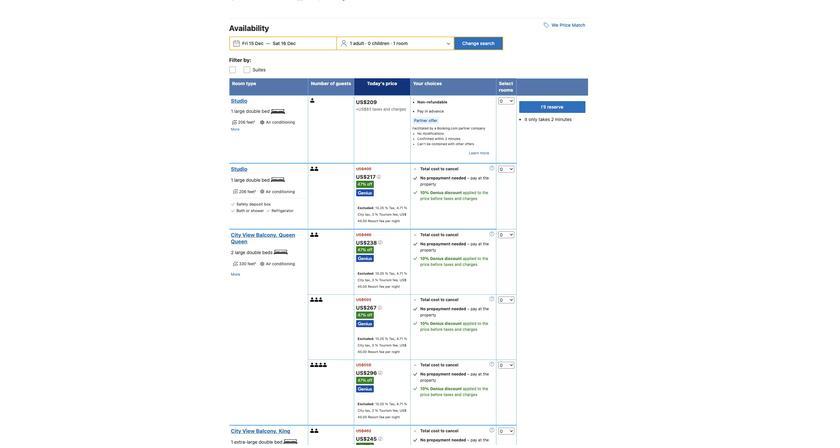 Task type: locate. For each thing, give the bounding box(es) containing it.
today's price
[[367, 81, 397, 86]]

3 for us$217
[[372, 212, 374, 216]]

in
[[425, 109, 428, 113]]

air conditioning for us$217
[[266, 189, 295, 194]]

1 adult · 0 children · 1 room button
[[338, 37, 453, 50]]

· right children
[[391, 40, 392, 46]]

1 – pay at the property from the top
[[420, 176, 489, 187]]

4 4.71 from the top
[[397, 402, 403, 406]]

2 right takes
[[551, 117, 554, 122]]

to
[[441, 166, 445, 171], [478, 190, 481, 195], [441, 232, 445, 237], [478, 256, 481, 261], [441, 297, 445, 302], [478, 321, 481, 326], [441, 363, 445, 367], [478, 386, 481, 391], [441, 428, 445, 433]]

large for first studio link from the top of the page
[[234, 108, 245, 114]]

room type
[[232, 81, 256, 86]]

tourism
[[379, 212, 392, 216], [379, 278, 392, 282], [379, 343, 392, 347], [379, 408, 392, 412]]

1 45.00 from the top
[[358, 219, 367, 223]]

excluded: up us$503
[[358, 272, 375, 276]]

resort up us$558 at the bottom
[[368, 350, 379, 354]]

4 – from the top
[[467, 372, 470, 377]]

47% down us$296
[[358, 378, 366, 383]]

3 applied from the top
[[463, 321, 477, 326]]

2 10.25 from the top
[[376, 272, 384, 276]]

tax, for us$238
[[365, 278, 371, 282]]

refundable
[[427, 100, 448, 104]]

fee
[[380, 219, 385, 223], [380, 285, 385, 289], [380, 350, 385, 354], [380, 415, 385, 419]]

prepayment for us$238
[[427, 241, 451, 246]]

property
[[420, 182, 436, 187], [420, 248, 436, 252], [420, 313, 436, 318], [420, 378, 436, 383], [420, 444, 436, 445]]

0 horizontal spatial minutes
[[448, 137, 461, 141]]

206 feet²
[[238, 120, 255, 125], [239, 189, 256, 194]]

us$238
[[356, 240, 378, 246]]

2 us$ from the top
[[400, 278, 407, 282]]

cost for us$245
[[431, 428, 440, 433]]

shower
[[251, 208, 264, 213]]

tax, up us$558 at the bottom
[[365, 343, 371, 347]]

air
[[266, 120, 271, 125], [266, 189, 271, 194], [266, 261, 271, 266]]

beds
[[262, 250, 273, 255]]

3 tourism from the top
[[379, 343, 392, 347]]

cost
[[431, 166, 440, 171], [431, 232, 440, 237], [431, 297, 440, 302], [431, 363, 440, 367], [431, 428, 440, 433]]

balcony, inside "city view balcony, king" link
[[256, 428, 278, 434]]

off for us$217
[[367, 182, 372, 187]]

1 horizontal spatial ·
[[391, 40, 392, 46]]

2 vertical spatial conditioning
[[272, 261, 295, 266]]

balcony, inside the city view balcony, queen queen
[[256, 232, 278, 238]]

minutes down i'll reserve button
[[555, 117, 572, 122]]

1 vertical spatial bed
[[262, 177, 270, 183]]

occupancy image
[[315, 167, 319, 171], [310, 233, 315, 237], [315, 233, 319, 237], [310, 298, 315, 302], [319, 298, 323, 302], [310, 363, 315, 367], [319, 363, 323, 367], [323, 363, 327, 367]]

10%
[[420, 190, 429, 195], [420, 256, 429, 261], [420, 321, 429, 326], [420, 386, 429, 391]]

balcony, up 1 extra-large double bed
[[256, 428, 278, 434]]

learn more
[[469, 151, 489, 155]]

3 fee from the top
[[380, 350, 385, 354]]

extra-
[[234, 439, 247, 445]]

city up us$503
[[358, 278, 364, 282]]

total cost to cancel for us$238
[[420, 232, 459, 237]]

2 10% from the top
[[420, 256, 429, 261]]

total for us$245
[[420, 428, 430, 433]]

tourism for us$267
[[379, 343, 392, 347]]

10.25 % tax, 4.71 % city tax, 3 % tourism fee, us$ 45.00 resort fee per night for us$217
[[358, 206, 407, 223]]

2 tax, from the top
[[389, 272, 396, 276]]

tax, up 'us$448'
[[365, 212, 371, 216]]

– for us$217
[[467, 176, 470, 180]]

fee for us$267
[[380, 350, 385, 354]]

2 at from the top
[[478, 241, 482, 246]]

0 vertical spatial conditioning
[[272, 120, 295, 125]]

1 vertical spatial more
[[231, 272, 240, 277]]

10.25 for us$238
[[376, 272, 384, 276]]

1 horizontal spatial queen
[[279, 232, 295, 238]]

45.00
[[358, 219, 367, 223], [358, 285, 367, 289], [358, 350, 367, 354], [358, 415, 367, 419]]

balcony, up the beds
[[256, 232, 278, 238]]

applied
[[463, 190, 477, 195], [463, 256, 477, 261], [463, 321, 477, 326], [463, 386, 477, 391]]

excluded: up 'us$448'
[[358, 206, 375, 210]]

5 pay from the top
[[471, 438, 477, 442]]

bed
[[262, 108, 270, 114], [262, 177, 270, 183], [274, 439, 283, 445]]

45.00 up us$503
[[358, 285, 367, 289]]

off for us$238
[[367, 247, 372, 252]]

more details on meals and payment options image
[[490, 232, 494, 236], [490, 297, 494, 301], [490, 362, 494, 366], [490, 428, 494, 432]]

47% off for us$267
[[358, 313, 372, 318]]

47% for us$296
[[358, 378, 366, 383]]

2 vertical spatial 2
[[231, 250, 234, 255]]

1 night from the top
[[392, 219, 400, 223]]

1 vertical spatial balcony,
[[256, 428, 278, 434]]

47% for us$238
[[358, 247, 366, 252]]

10.25 % tax, 4.71 % city tax, 3 % tourism fee, us$ 45.00 resort fee per night for us$296
[[358, 402, 407, 419]]

5 cost from the top
[[431, 428, 440, 433]]

view
[[243, 232, 255, 238], [243, 428, 255, 434]]

view for city view balcony, queen queen
[[243, 232, 255, 238]]

2 47% off from the top
[[358, 247, 372, 252]]

1 balcony, from the top
[[256, 232, 278, 238]]

1 vertical spatial minutes
[[448, 137, 461, 141]]

3 4.71 from the top
[[397, 337, 403, 341]]

2 vertical spatial feet²
[[248, 261, 256, 266]]

1 discount from the top
[[445, 190, 462, 195]]

47% down us$238
[[358, 247, 366, 252]]

47% off. you're getting 47% off the original price due to multiple deals and benefits.. element
[[356, 181, 374, 188], [356, 247, 374, 254], [356, 312, 374, 319], [356, 377, 374, 384], [356, 443, 374, 445]]

queen up the '2 large double beds'
[[231, 238, 247, 244]]

partner
[[414, 118, 428, 123]]

47% off. you're getting 47% off the original price due to multiple deals and benefits.. element down us$296
[[356, 377, 374, 384]]

2 more from the top
[[231, 272, 240, 277]]

47% off. you're getting 47% off the original price due to multiple deals and benefits.. element for us$296
[[356, 377, 374, 384]]

double up 330 feet²
[[247, 250, 261, 255]]

dec right "15"
[[255, 40, 264, 46]]

suites group
[[224, 61, 588, 73]]

· left '0'
[[365, 40, 367, 46]]

1 vertical spatial studio
[[231, 166, 248, 172]]

2 10.25 % tax, 4.71 % city tax, 3 % tourism fee, us$ 45.00 resort fee per night from the top
[[358, 272, 407, 289]]

conditioning for us$238
[[272, 261, 295, 266]]

0 vertical spatial 1 large double bed
[[231, 108, 271, 114]]

taxes for more details on meals and payment options icon
[[444, 196, 454, 201]]

pay for us$238
[[471, 241, 477, 246]]

1 large double bed up safety deposit box
[[231, 177, 271, 183]]

4 prepayment from the top
[[427, 372, 451, 377]]

1 vertical spatial view
[[243, 428, 255, 434]]

– for us$238
[[467, 241, 470, 246]]

dec right 16
[[287, 40, 296, 46]]

minutes
[[555, 117, 572, 122], [448, 137, 461, 141]]

air for us$238
[[266, 261, 271, 266]]

0 vertical spatial air conditioning
[[266, 120, 295, 125]]

·
[[365, 40, 367, 46], [391, 40, 392, 46]]

tax, up "us$462"
[[365, 408, 371, 412]]

city for us$238
[[358, 278, 364, 282]]

47% down us$267
[[358, 313, 366, 318]]

off down us$217
[[367, 182, 372, 187]]

1 studio from the top
[[231, 98, 248, 104]]

3 excluded: from the top
[[358, 337, 375, 341]]

city up extra-
[[231, 428, 241, 434]]

2 no prepayment needed from the top
[[420, 241, 466, 246]]

4 resort from the top
[[368, 415, 379, 419]]

availability
[[229, 24, 269, 33]]

0 vertical spatial minutes
[[555, 117, 572, 122]]

tax, for us$267
[[365, 343, 371, 347]]

47%
[[358, 182, 366, 187], [358, 247, 366, 252], [358, 313, 366, 318], [358, 378, 366, 383]]

applied to the price before taxes and charges
[[420, 190, 488, 201], [420, 256, 488, 267], [420, 321, 488, 332], [420, 386, 488, 397]]

bed for 1st studio link from the bottom of the page
[[262, 177, 270, 183]]

1 10% genius discount from the top
[[420, 190, 462, 195]]

4 excluded: from the top
[[358, 402, 375, 406]]

1 vertical spatial feet²
[[248, 189, 256, 194]]

2 pay from the top
[[471, 241, 477, 246]]

4 10.25 from the top
[[376, 402, 384, 406]]

3 for us$238
[[372, 278, 374, 282]]

tax, for us$217
[[365, 212, 371, 216]]

2 per from the top
[[386, 285, 391, 289]]

3 for us$267
[[372, 343, 374, 347]]

4 47% off from the top
[[358, 378, 372, 383]]

0 vertical spatial studio
[[231, 98, 248, 104]]

charges
[[391, 107, 406, 112], [463, 196, 478, 201], [463, 262, 478, 267], [463, 327, 478, 332], [463, 392, 478, 397]]

4 needed from the top
[[452, 372, 466, 377]]

large up safety
[[234, 177, 245, 183]]

47% off down us$267
[[358, 313, 372, 318]]

3 air from the top
[[266, 261, 271, 266]]

3 10.25 % tax, 4.71 % city tax, 3 % tourism fee, us$ 45.00 resort fee per night from the top
[[358, 337, 407, 354]]

cost for us$238
[[431, 232, 440, 237]]

4 fee, from the top
[[393, 408, 399, 412]]

47% off. you're getting 47% off the original price due to multiple deals and benefits.. element down us$217
[[356, 181, 374, 188]]

refrigerator
[[272, 208, 294, 213]]

offers
[[465, 142, 474, 146]]

more
[[480, 151, 489, 155]]

2 genius from the top
[[430, 256, 444, 261]]

1 vertical spatial studio link
[[231, 166, 305, 172]]

excluded: up "us$462"
[[358, 402, 375, 406]]

4 tourism from the top
[[379, 408, 392, 412]]

– for us$245
[[467, 438, 470, 442]]

47% off. you're getting 47% off the original price due to multiple deals and benefits.. element down the us$245
[[356, 443, 374, 445]]

no prepayment needed for us$238
[[420, 241, 466, 246]]

2 vertical spatial air conditioning
[[266, 261, 295, 266]]

3 before from the top
[[431, 327, 443, 332]]

1 horizontal spatial dec
[[287, 40, 296, 46]]

discount for 2nd more details on meals and payment options image from the bottom
[[445, 386, 462, 391]]

view up the '2 large double beds'
[[243, 232, 255, 238]]

3 conditioning from the top
[[272, 261, 295, 266]]

off down us$296
[[367, 378, 372, 383]]

double down "city view balcony, king" link
[[259, 439, 273, 445]]

city up 'us$448'
[[358, 212, 364, 216]]

pay
[[418, 109, 424, 113]]

per for us$238
[[386, 285, 391, 289]]

double down type at the top left
[[246, 108, 261, 114]]

45.00 up us$558 at the bottom
[[358, 350, 367, 354]]

45.00 up 'us$448'
[[358, 219, 367, 223]]

view up extra-
[[243, 428, 255, 434]]

3 tax, from the top
[[365, 343, 371, 347]]

more details on meals and payment options image
[[490, 166, 494, 170]]

city up the '2 large double beds'
[[231, 232, 241, 238]]

more
[[231, 127, 240, 131], [231, 272, 240, 277]]

no for 2nd more details on meals and payment options image from the bottom
[[420, 372, 426, 377]]

2 fee from the top
[[380, 285, 385, 289]]

0 vertical spatial view
[[243, 232, 255, 238]]

3 up the us$245
[[372, 408, 374, 412]]

47% down us$217
[[358, 182, 366, 187]]

47% off for us$217
[[358, 182, 372, 187]]

47% off down us$217
[[358, 182, 372, 187]]

no prepayment needed for us$245
[[420, 438, 466, 442]]

1 large double bed
[[231, 108, 271, 114], [231, 177, 271, 183]]

booking.com
[[437, 126, 458, 130]]

genius
[[430, 190, 444, 195], [430, 256, 444, 261], [430, 321, 444, 326], [430, 386, 444, 391]]

1 no prepayment needed from the top
[[420, 176, 466, 180]]

10.25 % tax, 4.71 % city tax, 3 % tourism fee, us$ 45.00 resort fee per night up 'us$448'
[[358, 206, 407, 223]]

takes
[[539, 117, 550, 122]]

1
[[350, 40, 352, 46], [393, 40, 395, 46], [231, 108, 233, 114], [231, 177, 233, 183], [231, 439, 233, 445]]

0 horizontal spatial queen
[[231, 238, 247, 244]]

and inside us$209 +us$83 taxes and charges
[[383, 107, 390, 112]]

1 off from the top
[[367, 182, 372, 187]]

studio link
[[231, 98, 305, 104], [231, 166, 305, 172]]

taxes inside us$209 +us$83 taxes and charges
[[373, 107, 382, 112]]

suites
[[253, 67, 266, 72]]

fee for us$238
[[380, 285, 385, 289]]

us$245
[[356, 436, 378, 442]]

4 fee from the top
[[380, 415, 385, 419]]

2 off from the top
[[367, 247, 372, 252]]

double
[[246, 108, 261, 114], [246, 177, 261, 183], [247, 250, 261, 255], [259, 439, 273, 445]]

total cost to cancel for us$217
[[420, 166, 459, 171]]

occupancy image
[[310, 98, 315, 103], [310, 167, 315, 171], [315, 298, 319, 302], [315, 363, 319, 367], [310, 429, 315, 433], [315, 429, 319, 433]]

0 horizontal spatial 2
[[231, 250, 234, 255]]

1 47% off. you're getting 47% off the original price due to multiple deals and benefits.. element from the top
[[356, 181, 374, 188]]

4 no prepayment needed from the top
[[420, 372, 466, 377]]

off down us$238
[[367, 247, 372, 252]]

1 applied from the top
[[463, 190, 477, 195]]

10.25 % tax, 4.71 % city tax, 3 % tourism fee, us$ 45.00 resort fee per night
[[358, 206, 407, 223], [358, 272, 407, 289], [358, 337, 407, 354], [358, 402, 407, 419]]

cancel
[[446, 166, 459, 171], [446, 232, 459, 237], [446, 297, 459, 302], [446, 363, 459, 367], [446, 428, 459, 433]]

2 3 from the top
[[372, 278, 374, 282]]

0 horizontal spatial dec
[[255, 40, 264, 46]]

1 · from the left
[[365, 40, 367, 46]]

conditioning for us$217
[[272, 189, 295, 194]]

2 tourism from the top
[[379, 278, 392, 282]]

1 fee from the top
[[380, 219, 385, 223]]

resort up us$503
[[368, 285, 379, 289]]

4 per from the top
[[386, 415, 391, 419]]

0 vertical spatial 206 feet²
[[238, 120, 255, 125]]

view inside the city view balcony, queen queen
[[243, 232, 255, 238]]

–
[[467, 176, 470, 180], [467, 241, 470, 246], [467, 307, 470, 311], [467, 372, 470, 377], [467, 438, 470, 442]]

2 right within
[[445, 137, 447, 141]]

47% off down us$238
[[358, 247, 372, 252]]

4 off from the top
[[367, 378, 372, 383]]

change
[[462, 40, 479, 46]]

at
[[478, 176, 482, 180], [478, 241, 482, 246], [478, 307, 482, 311], [478, 372, 482, 377], [478, 438, 482, 442]]

large up the 330
[[235, 250, 245, 255]]

1 adult · 0 children · 1 room
[[350, 40, 408, 46]]

1 10.25 % tax, 4.71 % city tax, 3 % tourism fee, us$ 45.00 resort fee per night from the top
[[358, 206, 407, 223]]

partner offer facilitated by a booking.com partner company
[[413, 118, 485, 130]]

1 vertical spatial air
[[266, 189, 271, 194]]

feet² for us$238
[[248, 261, 256, 266]]

1 extra-large double bed
[[231, 439, 284, 445]]

10.25 % tax, 4.71 % city tax, 3 % tourism fee, us$ 45.00 resort fee per night up us$503
[[358, 272, 407, 289]]

1 pay from the top
[[471, 176, 477, 180]]

tax, for us$267
[[389, 337, 396, 341]]

excluded:
[[358, 206, 375, 210], [358, 272, 375, 276], [358, 337, 375, 341], [358, 402, 375, 406]]

4 discount from the top
[[445, 386, 462, 391]]

5 total from the top
[[420, 428, 430, 433]]

1 resort from the top
[[368, 219, 379, 223]]

3 fee, from the top
[[393, 343, 399, 347]]

resort for us$267
[[368, 350, 379, 354]]

45.00 up "us$462"
[[358, 415, 367, 419]]

learn
[[469, 151, 479, 155]]

10.25 for us$296
[[376, 402, 384, 406]]

5 property from the top
[[420, 444, 436, 445]]

2 air conditioning from the top
[[266, 189, 295, 194]]

2 vertical spatial air
[[266, 261, 271, 266]]

0 vertical spatial feet²
[[247, 120, 255, 125]]

tourism for us$238
[[379, 278, 392, 282]]

0 vertical spatial studio link
[[231, 98, 305, 104]]

1 vertical spatial conditioning
[[272, 189, 295, 194]]

large down room
[[234, 108, 245, 114]]

1 vertical spatial 2
[[445, 137, 447, 141]]

1 • from the top
[[414, 166, 416, 171]]

city up "us$462"
[[358, 408, 364, 412]]

city for us$267
[[358, 343, 364, 347]]

2 more details on meals and payment options image from the top
[[490, 297, 494, 301]]

needed for us$217
[[452, 176, 466, 180]]

city up us$558 at the bottom
[[358, 343, 364, 347]]

3 us$ from the top
[[400, 343, 407, 347]]

4 10% from the top
[[420, 386, 429, 391]]

0 vertical spatial air
[[266, 120, 271, 125]]

1 needed from the top
[[452, 176, 466, 180]]

us$ for us$217
[[400, 212, 407, 216]]

206
[[238, 120, 246, 125], [239, 189, 247, 194]]

1 more from the top
[[231, 127, 240, 131]]

2 up more link
[[231, 250, 234, 255]]

0 vertical spatial bed
[[262, 108, 270, 114]]

3 up us$267
[[372, 278, 374, 282]]

feet²
[[247, 120, 255, 125], [248, 189, 256, 194], [248, 261, 256, 266]]

tax, up us$503
[[365, 278, 371, 282]]

206 feet² for first studio link from the top of the page
[[238, 120, 255, 125]]

fee for us$296
[[380, 415, 385, 419]]

property for us$217
[[420, 182, 436, 187]]

1 – from the top
[[467, 176, 470, 180]]

0 horizontal spatial ·
[[365, 40, 367, 46]]

2 47% from the top
[[358, 247, 366, 252]]

47% off. you're getting 47% off the original price due to multiple deals and benefits.. element down us$238
[[356, 247, 374, 254]]

queen down refrigerator
[[279, 232, 295, 238]]

filter by:
[[229, 57, 251, 63]]

combined
[[432, 142, 447, 146]]

fee, for us$217
[[393, 212, 399, 216]]

2 excluded: from the top
[[358, 272, 375, 276]]

4.71 for us$238
[[397, 272, 403, 276]]

tax,
[[365, 212, 371, 216], [365, 278, 371, 282], [365, 343, 371, 347], [365, 408, 371, 412]]

0 vertical spatial balcony,
[[256, 232, 278, 238]]

3
[[372, 212, 374, 216], [372, 278, 374, 282], [372, 343, 374, 347], [372, 408, 374, 412]]

2 night from the top
[[392, 285, 400, 289]]

3 up us$296
[[372, 343, 374, 347]]

3 3 from the top
[[372, 343, 374, 347]]

– pay at the property for us$217
[[420, 176, 489, 187]]

47% off. you're getting 47% off the original price due to multiple deals and benefits.. element for us$267
[[356, 312, 374, 319]]

needed for us$238
[[452, 241, 466, 246]]

3 10% from the top
[[420, 321, 429, 326]]

1 cancel from the top
[[446, 166, 459, 171]]

1 4.71 from the top
[[397, 206, 403, 210]]

resort
[[368, 219, 379, 223], [368, 285, 379, 289], [368, 350, 379, 354], [368, 415, 379, 419]]

10.25 for us$217
[[376, 206, 384, 210]]

resort for us$217
[[368, 219, 379, 223]]

1 horizontal spatial 2
[[445, 137, 447, 141]]

fri 15 dec — sat 16 dec
[[242, 40, 296, 46]]

minutes up with in the right of the page
[[448, 137, 461, 141]]

1 horizontal spatial minutes
[[555, 117, 572, 122]]

no for 1st more details on meals and payment options image from the bottom
[[420, 438, 426, 442]]

no prepayment needed for us$217
[[420, 176, 466, 180]]

47% off down us$296
[[358, 378, 372, 383]]

0 vertical spatial more
[[231, 127, 240, 131]]

3 up us$238
[[372, 212, 374, 216]]

double up safety deposit box
[[246, 177, 261, 183]]

resort up 'us$448'
[[368, 219, 379, 223]]

0 vertical spatial 2
[[551, 117, 554, 122]]

10.25 % tax, 4.71 % city tax, 3 % tourism fee, us$ 45.00 resort fee per night for us$238
[[358, 272, 407, 289]]

1 conditioning from the top
[[272, 120, 295, 125]]

1 vertical spatial 206 feet²
[[239, 189, 256, 194]]

per for us$217
[[386, 219, 391, 223]]

city
[[358, 212, 364, 216], [231, 232, 241, 238], [358, 278, 364, 282], [358, 343, 364, 347], [358, 408, 364, 412], [231, 428, 241, 434]]

4.71
[[397, 206, 403, 210], [397, 272, 403, 276], [397, 337, 403, 341], [397, 402, 403, 406]]

2 cancel from the top
[[446, 232, 459, 237]]

property for us$245
[[420, 444, 436, 445]]

47% off. you're getting 47% off the original price due to multiple deals and benefits.. element down us$267
[[356, 312, 374, 319]]

needed
[[452, 176, 466, 180], [452, 241, 466, 246], [452, 307, 466, 311], [452, 372, 466, 377], [452, 438, 466, 442]]

2 dec from the left
[[287, 40, 296, 46]]

3 total cost to cancel from the top
[[420, 297, 459, 302]]

safety deposit box
[[237, 202, 271, 206]]

%
[[385, 206, 388, 210], [404, 206, 407, 210], [375, 212, 378, 216], [385, 272, 388, 276], [404, 272, 407, 276], [375, 278, 378, 282], [385, 337, 388, 341], [404, 337, 407, 341], [375, 343, 378, 347], [385, 402, 388, 406], [404, 402, 407, 406], [375, 408, 378, 412]]

discount
[[445, 190, 462, 195], [445, 256, 462, 261], [445, 321, 462, 326], [445, 386, 462, 391]]

tax, for us$238
[[389, 272, 396, 276]]

10.25 % tax, 4.71 % city tax, 3 % tourism fee, us$ 45.00 resort fee per night up "us$462"
[[358, 402, 407, 419]]

resort for us$238
[[368, 285, 379, 289]]

prepayment for us$245
[[427, 438, 451, 442]]

2
[[551, 117, 554, 122], [445, 137, 447, 141], [231, 250, 234, 255]]

pay for us$245
[[471, 438, 477, 442]]

city view balcony, queen queen link
[[231, 232, 305, 245]]

tourism for us$217
[[379, 212, 392, 216]]

3 air conditioning from the top
[[266, 261, 295, 266]]

4 pay from the top
[[471, 372, 477, 377]]

resort up "us$462"
[[368, 415, 379, 419]]

bath
[[237, 208, 245, 213]]

fee, for us$267
[[393, 343, 399, 347]]

1 3 from the top
[[372, 212, 374, 216]]

excluded: up us$558 at the bottom
[[358, 337, 375, 341]]

off down us$267
[[367, 313, 372, 318]]

1 vertical spatial queen
[[231, 238, 247, 244]]

per
[[386, 219, 391, 223], [386, 285, 391, 289], [386, 350, 391, 354], [386, 415, 391, 419]]

4 applied from the top
[[463, 386, 477, 391]]

1 vertical spatial 1 large double bed
[[231, 177, 271, 183]]

1 large double bed down type at the top left
[[231, 108, 271, 114]]

2 resort from the top
[[368, 285, 379, 289]]

5 total cost to cancel from the top
[[420, 428, 459, 433]]

10.25 % tax, 4.71 % city tax, 3 % tourism fee, us$ 45.00 resort fee per night up us$558 at the bottom
[[358, 337, 407, 354]]

3 45.00 from the top
[[358, 350, 367, 354]]

1 vertical spatial air conditioning
[[266, 189, 295, 194]]

2 fee, from the top
[[393, 278, 399, 282]]



Task type: vqa. For each thing, say whether or not it's contained in the screenshot.
2nd Air Conditioning from the top
yes



Task type: describe. For each thing, give the bounding box(es) containing it.
4 cost from the top
[[431, 363, 440, 367]]

large down city view balcony, king
[[247, 439, 258, 445]]

king
[[279, 428, 290, 434]]

cancel for us$217
[[446, 166, 459, 171]]

partner
[[459, 126, 470, 130]]

choices
[[425, 81, 442, 86]]

3 10% genius discount from the top
[[420, 321, 462, 326]]

city inside the city view balcony, queen queen
[[231, 232, 241, 238]]

4 – pay at the property from the top
[[420, 372, 489, 383]]

4.71 for us$217
[[397, 206, 403, 210]]

discount for second more details on meals and payment options image from the top of the page
[[445, 321, 462, 326]]

1 vertical spatial 206
[[239, 189, 247, 194]]

no modifications confirmed within 2 minutes can't be combined with other offers
[[418, 132, 474, 146]]

us$503
[[356, 297, 371, 302]]

box
[[264, 202, 271, 206]]

rooms
[[499, 87, 513, 93]]

10.25 for us$267
[[376, 337, 384, 341]]

– pay at the property for us$245
[[420, 438, 489, 445]]

3 – from the top
[[467, 307, 470, 311]]

0 vertical spatial 206
[[238, 120, 246, 125]]

facilitated
[[413, 126, 429, 130]]

3 more details on meals and payment options image from the top
[[490, 362, 494, 366]]

4 at from the top
[[478, 372, 482, 377]]

per for us$296
[[386, 415, 391, 419]]

at for us$245
[[478, 438, 482, 442]]

2 vertical spatial bed
[[274, 439, 283, 445]]

2 studio link from the top
[[231, 166, 305, 172]]

us$209
[[356, 99, 377, 105]]

3 applied to the price before taxes and charges from the top
[[420, 321, 488, 332]]

cancel for us$245
[[446, 428, 459, 433]]

total for us$217
[[420, 166, 430, 171]]

us$462
[[356, 428, 371, 433]]

taxes for 2nd more details on meals and payment options image from the bottom
[[444, 392, 454, 397]]

2 1 large double bed from the top
[[231, 177, 271, 183]]

your
[[413, 81, 424, 86]]

5 47% off. you're getting 47% off the original price due to multiple deals and benefits.. element from the top
[[356, 443, 374, 445]]

4 before from the top
[[431, 392, 443, 397]]

2 before from the top
[[431, 262, 443, 267]]

pay for us$217
[[471, 176, 477, 180]]

learn more link
[[469, 150, 489, 156]]

4.71 for us$296
[[397, 402, 403, 406]]

3 – pay at the property from the top
[[420, 307, 489, 318]]

pay in advance
[[418, 109, 444, 113]]

us$408
[[356, 166, 371, 171]]

by:
[[244, 57, 251, 63]]

your choices
[[413, 81, 442, 86]]

room
[[397, 40, 408, 46]]

sat
[[273, 40, 280, 46]]

no inside no modifications confirmed within 2 minutes can't be combined with other offers
[[418, 132, 422, 135]]

1 applied to the price before taxes and charges from the top
[[420, 190, 488, 201]]

3 total from the top
[[420, 297, 430, 302]]

tax, for us$296
[[389, 402, 396, 406]]

47% off. you're getting 47% off the original price due to multiple deals and benefits.. element for us$238
[[356, 247, 374, 254]]

4 genius from the top
[[430, 386, 444, 391]]

night for us$217
[[392, 219, 400, 223]]

city view balcony, king link
[[231, 428, 305, 434]]

excluded: for us$296
[[358, 402, 375, 406]]

confirmed
[[418, 137, 434, 141]]

total for us$238
[[420, 232, 430, 237]]

45.00 for us$217
[[358, 219, 367, 223]]

3 at from the top
[[478, 307, 482, 311]]

modifications
[[423, 132, 444, 135]]

330 feet²
[[239, 261, 256, 266]]

taxes for second more details on meals and payment options image from the top of the page
[[444, 327, 454, 332]]

it
[[525, 117, 528, 122]]

select rooms
[[499, 81, 513, 93]]

3 needed from the top
[[452, 307, 466, 311]]

be
[[427, 142, 431, 146]]

resort for us$296
[[368, 415, 379, 419]]

2 applied to the price before taxes and charges from the top
[[420, 256, 488, 267]]

4 applied to the price before taxes and charges from the top
[[420, 386, 488, 397]]

3 • from the top
[[414, 297, 416, 302]]

we price match button
[[541, 19, 588, 31]]

safety
[[237, 202, 248, 206]]

• for us$245
[[414, 428, 416, 433]]

off for us$296
[[367, 378, 372, 383]]

excluded: for us$267
[[358, 337, 375, 341]]

non-refundable
[[418, 100, 448, 104]]

1 dec from the left
[[255, 40, 264, 46]]

no for second more details on meals and payment options image from the top of the page
[[420, 307, 426, 311]]

double for 1st studio link from the bottom of the page
[[246, 177, 261, 183]]

excluded: for us$238
[[358, 272, 375, 276]]

company
[[471, 126, 485, 130]]

0
[[368, 40, 371, 46]]

us$209 +us$83 taxes and charges
[[356, 99, 406, 112]]

10.25 % tax, 4.71 % city tax, 3 % tourism fee, us$ 45.00 resort fee per night for us$267
[[358, 337, 407, 354]]

4 property from the top
[[420, 378, 436, 383]]

2 inside no modifications confirmed within 2 minutes can't be combined with other offers
[[445, 137, 447, 141]]

3 cost from the top
[[431, 297, 440, 302]]

change search
[[462, 40, 495, 46]]

3 genius from the top
[[430, 321, 444, 326]]

select
[[499, 81, 513, 86]]

more link
[[231, 271, 240, 278]]

excluded: for us$217
[[358, 206, 375, 210]]

1 air conditioning from the top
[[266, 120, 295, 125]]

room
[[232, 81, 245, 86]]

330
[[239, 261, 247, 266]]

needed for us$245
[[452, 438, 466, 442]]

bath or shower
[[237, 208, 264, 213]]

night for us$238
[[392, 285, 400, 289]]

47% off. you're getting 47% off the original price due to multiple deals and benefits.. element for us$217
[[356, 181, 374, 188]]

prepayment for us$217
[[427, 176, 451, 180]]

applied for more details on meals and payment options icon
[[463, 190, 477, 195]]

minutes inside no modifications confirmed within 2 minutes can't be combined with other offers
[[448, 137, 461, 141]]

i'll reserve
[[541, 104, 564, 110]]

today's
[[367, 81, 385, 86]]

offer
[[429, 118, 438, 123]]

– pay at the property for us$238
[[420, 241, 489, 252]]

it only takes 2 minutes
[[525, 117, 572, 122]]

3 property from the top
[[420, 313, 436, 318]]

0 vertical spatial queen
[[279, 232, 295, 238]]

1 10% from the top
[[420, 190, 429, 195]]

bed for first studio link from the top of the page
[[262, 108, 270, 114]]

large for 1st studio link from the bottom of the page
[[234, 177, 245, 183]]

1 studio link from the top
[[231, 98, 305, 104]]

4 • from the top
[[414, 363, 416, 367]]

1 1 large double bed from the top
[[231, 108, 271, 114]]

discount for 4th more details on meals and payment options image from the bottom
[[445, 256, 462, 261]]

16
[[281, 40, 286, 46]]

us$ for us$267
[[400, 343, 407, 347]]

2 large double beds
[[231, 250, 274, 255]]

1 air from the top
[[266, 120, 271, 125]]

i'll reserve button
[[519, 101, 586, 113]]

206 feet² for 1st studio link from the bottom of the page
[[239, 189, 256, 194]]

view for city view balcony, king
[[243, 428, 255, 434]]

15
[[249, 40, 254, 46]]

we price match
[[552, 22, 586, 28]]

47% off for us$296
[[358, 378, 372, 383]]

2 10% genius discount from the top
[[420, 256, 462, 261]]

non-
[[418, 100, 427, 104]]

tourism for us$296
[[379, 408, 392, 412]]

filter
[[229, 57, 242, 63]]

can't
[[418, 142, 426, 146]]

us$ for us$296
[[400, 408, 407, 412]]

large for city view balcony, queen queen link
[[235, 250, 245, 255]]

sat 16 dec button
[[270, 38, 299, 49]]

property for us$238
[[420, 248, 436, 252]]

by
[[430, 126, 434, 130]]

search
[[480, 40, 495, 46]]

city for us$296
[[358, 408, 364, 412]]

us$296
[[356, 370, 378, 376]]

us$217
[[356, 174, 377, 180]]

4 more details on meals and payment options image from the top
[[490, 428, 494, 432]]

within
[[435, 137, 444, 141]]

double for first studio link from the top of the page
[[246, 108, 261, 114]]

a
[[435, 126, 436, 130]]

3 for us$296
[[372, 408, 374, 412]]

number of guests
[[311, 81, 351, 86]]

3 no prepayment needed from the top
[[420, 307, 466, 311]]

we
[[552, 22, 559, 28]]

45.00 for us$238
[[358, 285, 367, 289]]

us$267
[[356, 305, 378, 311]]

4 total from the top
[[420, 363, 430, 367]]

advance
[[429, 109, 444, 113]]

adult
[[353, 40, 364, 46]]

per for us$267
[[386, 350, 391, 354]]

4 10% genius discount from the top
[[420, 386, 462, 391]]

total cost to cancel for us$245
[[420, 428, 459, 433]]

at for us$217
[[478, 176, 482, 180]]

2 · from the left
[[391, 40, 392, 46]]

off for us$267
[[367, 313, 372, 318]]

4 total cost to cancel from the top
[[420, 363, 459, 367]]

fri 15 dec button
[[240, 38, 266, 49]]

1 genius from the top
[[430, 190, 444, 195]]

3 pay from the top
[[471, 307, 477, 311]]

us$448
[[356, 232, 372, 237]]

no for 4th more details on meals and payment options image from the bottom
[[420, 241, 426, 246]]

fee for us$217
[[380, 219, 385, 223]]

guests
[[336, 81, 351, 86]]

other
[[456, 142, 464, 146]]

us$558
[[356, 363, 371, 367]]

45.00 for us$296
[[358, 415, 367, 419]]

double for city view balcony, queen queen link
[[247, 250, 261, 255]]

price
[[560, 22, 571, 28]]

1 before from the top
[[431, 196, 443, 201]]

children
[[372, 40, 390, 46]]

charges inside us$209 +us$83 taxes and charges
[[391, 107, 406, 112]]

1 more details on meals and payment options image from the top
[[490, 232, 494, 236]]

2 studio from the top
[[231, 166, 248, 172]]

match
[[572, 22, 586, 28]]

feet² for us$217
[[248, 189, 256, 194]]

2 horizontal spatial 2
[[551, 117, 554, 122]]

fee, for us$238
[[393, 278, 399, 282]]

3 cancel from the top
[[446, 297, 459, 302]]

4.71 for us$267
[[397, 337, 403, 341]]

4 cancel from the top
[[446, 363, 459, 367]]

3 prepayment from the top
[[427, 307, 451, 311]]

cancel for us$238
[[446, 232, 459, 237]]

with
[[448, 142, 455, 146]]

• for us$217
[[414, 166, 416, 171]]

balcony, for queen
[[256, 232, 278, 238]]

tax, for us$217
[[389, 206, 396, 210]]

discount for more details on meals and payment options icon
[[445, 190, 462, 195]]



